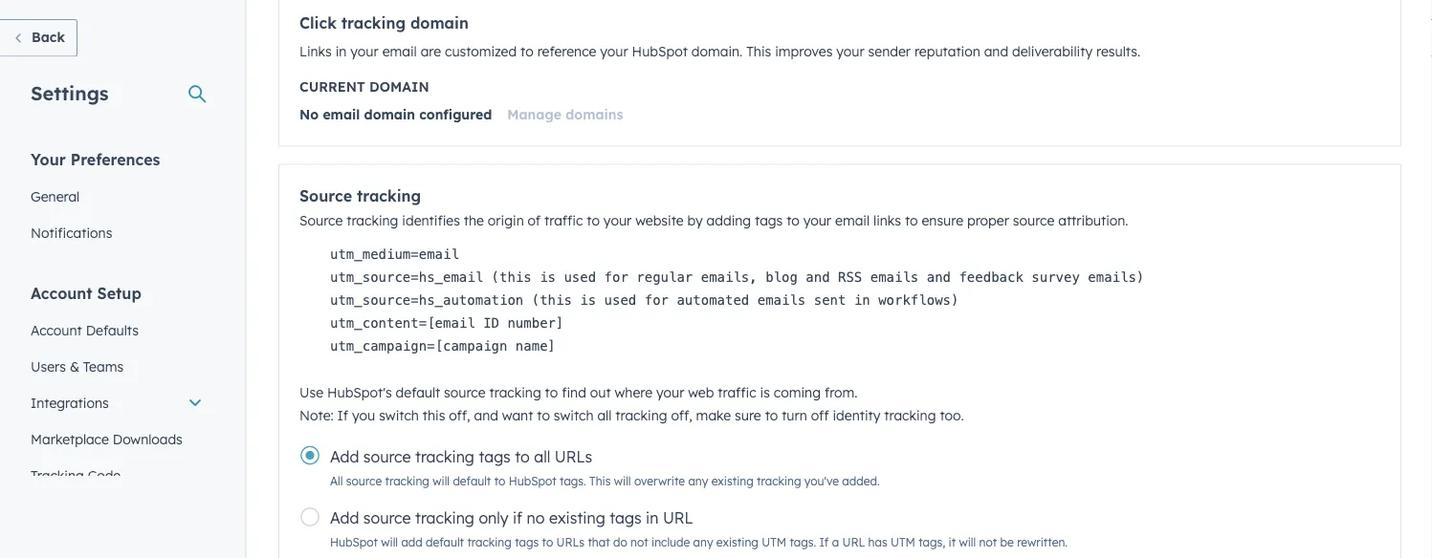 Task type: describe. For each thing, give the bounding box(es) containing it.
to left turn
[[765, 407, 778, 424]]

links in your email are customized to reference your hubspot domain. this improves your sender reputation and deliverability results.
[[300, 43, 1141, 60]]

improves
[[775, 43, 833, 60]]

use
[[300, 384, 324, 401]]

has
[[869, 536, 888, 550]]

and up workflows)
[[927, 270, 951, 286]]

tags,
[[919, 536, 946, 550]]

your left sender
[[837, 43, 865, 60]]

your inside use hubspot's default source tracking to find out where your web traffic is coming from. note: if you switch this off, and want to switch all tracking off, make sure to turn off identity tracking too.
[[657, 384, 685, 401]]

results.
[[1097, 43, 1141, 60]]

emails)
[[1088, 270, 1145, 286]]

domains
[[566, 106, 623, 123]]

downloads
[[113, 431, 183, 448]]

to down want
[[515, 447, 530, 467]]

name]
[[516, 339, 556, 355]]

are
[[421, 43, 441, 60]]

from.
[[825, 384, 858, 401]]

2 source from the top
[[300, 212, 343, 229]]

general
[[31, 188, 80, 205]]

sent
[[814, 293, 846, 309]]

to left reference
[[521, 43, 534, 60]]

will left add
[[381, 536, 398, 550]]

marketplace
[[31, 431, 109, 448]]

to inside add source tracking only if no existing tags in url hubspot will add default tracking tags to urls that do not include any existing utm tags. if a url has utm tags, it will not be rewritten.
[[542, 536, 553, 550]]

tags up 'do'
[[610, 509, 642, 528]]

0 horizontal spatial is
[[540, 270, 556, 286]]

add source tracking tags to all urls all source tracking will default to hubspot tags. this will overwrite any existing tracking you've added.
[[330, 447, 880, 489]]

that
[[588, 536, 610, 550]]

note:
[[300, 407, 334, 424]]

current domain
[[300, 78, 429, 95]]

utm_medium=email
[[330, 247, 459, 263]]

2 off, from the left
[[671, 407, 693, 424]]

your preferences element
[[19, 149, 214, 251]]

account for account setup
[[31, 284, 92, 303]]

your left 'website'
[[604, 212, 632, 229]]

only
[[479, 509, 509, 528]]

added.
[[843, 474, 880, 489]]

this
[[423, 407, 445, 424]]

manage domains link
[[507, 106, 623, 123]]

to up only
[[494, 474, 506, 489]]

identity
[[833, 407, 881, 424]]

0 horizontal spatial used
[[564, 270, 596, 286]]

if inside use hubspot's default source tracking to find out where your web traffic is coming from. note: if you switch this off, and want to switch all tracking off, make sure to turn off identity tracking too.
[[337, 407, 349, 424]]

reference
[[538, 43, 597, 60]]

tags. inside add source tracking tags to all urls all source tracking will default to hubspot tags. this will overwrite any existing tracking you've added.
[[560, 474, 586, 489]]

hubspot inside add source tracking only if no existing tags in url hubspot will add default tracking tags to urls that do not include any existing utm tags. if a url has utm tags, it will not be rewritten.
[[330, 536, 378, 550]]

too.
[[940, 407, 964, 424]]

your
[[31, 150, 66, 169]]

in inside add source tracking only if no existing tags in url hubspot will add default tracking tags to urls that do not include any existing utm tags. if a url has utm tags, it will not be rewritten.
[[646, 509, 659, 528]]

&
[[70, 358, 79, 375]]

click tracking domain
[[300, 13, 469, 33]]

number]
[[508, 316, 564, 332]]

tracking code
[[31, 468, 121, 484]]

domain for tracking
[[411, 13, 469, 33]]

proper
[[968, 212, 1010, 229]]

domain.
[[692, 43, 743, 60]]

traffic inside use hubspot's default source tracking to find out where your web traffic is coming from. note: if you switch this off, and want to switch all tracking off, make sure to turn off identity tracking too.
[[718, 384, 757, 401]]

automated
[[677, 293, 750, 309]]

tracking
[[31, 468, 84, 484]]

0 vertical spatial in
[[336, 43, 347, 60]]

origin
[[488, 212, 524, 229]]

links
[[300, 43, 332, 60]]

defaults
[[86, 322, 139, 339]]

add
[[401, 536, 423, 550]]

utm_campaign=[campaign
[[330, 339, 508, 355]]

back
[[32, 29, 65, 45]]

1 not from the left
[[631, 536, 649, 550]]

click
[[300, 13, 337, 33]]

deliverability
[[1013, 43, 1093, 60]]

be
[[1001, 536, 1014, 550]]

users & teams link
[[19, 349, 214, 385]]

source inside use hubspot's default source tracking to find out where your web traffic is coming from. note: if you switch this off, and want to switch all tracking off, make sure to turn off identity tracking too.
[[444, 384, 486, 401]]

add source tracking only if no existing tags in url hubspot will add default tracking tags to urls that do not include any existing utm tags. if a url has utm tags, it will not be rewritten.
[[330, 509, 1068, 550]]

all inside use hubspot's default source tracking to find out where your web traffic is coming from. note: if you switch this off, and want to switch all tracking off, make sure to turn off identity tracking too.
[[598, 407, 612, 424]]

1 vertical spatial domain
[[370, 78, 429, 95]]

notifications
[[31, 224, 112, 241]]

to up blog
[[787, 212, 800, 229]]

and up sent
[[806, 270, 830, 286]]

out
[[590, 384, 611, 401]]

1 vertical spatial emails
[[758, 293, 806, 309]]

1 horizontal spatial used
[[604, 293, 637, 309]]

and right reputation
[[985, 43, 1009, 60]]

code
[[88, 468, 121, 484]]

integrations
[[31, 395, 109, 412]]

0 horizontal spatial url
[[663, 509, 693, 528]]

customized
[[445, 43, 517, 60]]

integrations button
[[19, 385, 214, 422]]

will left overwrite
[[614, 474, 631, 489]]

overwrite
[[634, 474, 685, 489]]

preferences
[[71, 150, 160, 169]]

in inside the utm_medium=email utm_source=hs_email (this is used for regular emails, blog and rss emails and feedback survey emails) utm_source=hs_automation (this is used for automated emails sent in workflows) utm_content=[email id number] utm_campaign=[campaign name]
[[855, 293, 871, 309]]

coming
[[774, 384, 821, 401]]

website
[[636, 212, 684, 229]]

2 vertical spatial existing
[[717, 536, 759, 550]]

2 not from the left
[[980, 536, 998, 550]]

to left find
[[545, 384, 558, 401]]

1 vertical spatial is
[[580, 293, 596, 309]]

attribution.
[[1059, 212, 1129, 229]]

current
[[300, 78, 365, 95]]

1 utm from the left
[[762, 536, 787, 550]]

your down click tracking domain
[[351, 43, 379, 60]]

account setup
[[31, 284, 141, 303]]

your right reference
[[600, 43, 629, 60]]

survey
[[1032, 270, 1080, 286]]

your left links
[[804, 212, 832, 229]]

ensure
[[922, 212, 964, 229]]

account defaults
[[31, 322, 139, 339]]

you
[[352, 407, 375, 424]]

source right "all" on the left of the page
[[346, 474, 382, 489]]

utm_source=hs_email
[[330, 270, 483, 286]]

urls inside add source tracking only if no existing tags in url hubspot will add default tracking tags to urls that do not include any existing utm tags. if a url has utm tags, it will not be rewritten.
[[557, 536, 585, 550]]

sender
[[869, 43, 911, 60]]

manage
[[507, 106, 562, 123]]

tags inside add source tracking tags to all urls all source tracking will default to hubspot tags. this will overwrite any existing tracking you've added.
[[479, 447, 511, 467]]

marketplace downloads link
[[19, 422, 214, 458]]

utm_content=[email
[[330, 316, 475, 332]]



Task type: vqa. For each thing, say whether or not it's contained in the screenshot.
Notifications image
no



Task type: locate. For each thing, give the bounding box(es) containing it.
your preferences
[[31, 150, 160, 169]]

0 horizontal spatial if
[[337, 407, 349, 424]]

account for account defaults
[[31, 322, 82, 339]]

1 vertical spatial urls
[[557, 536, 585, 550]]

the
[[464, 212, 484, 229]]

1 horizontal spatial tags.
[[790, 536, 817, 550]]

add down "all" on the left of the page
[[330, 509, 359, 528]]

0 vertical spatial any
[[689, 474, 709, 489]]

in right 'links'
[[336, 43, 347, 60]]

1 vertical spatial any
[[693, 536, 713, 550]]

domain down current domain
[[364, 106, 415, 123]]

0 vertical spatial all
[[598, 407, 612, 424]]

notifications link
[[19, 215, 214, 251]]

by
[[688, 212, 703, 229]]

2 horizontal spatial hubspot
[[632, 43, 688, 60]]

find
[[562, 384, 587, 401]]

any right include
[[693, 536, 713, 550]]

2 utm from the left
[[891, 536, 916, 550]]

0 horizontal spatial all
[[534, 447, 551, 467]]

used down regular
[[604, 293, 637, 309]]

0 horizontal spatial not
[[631, 536, 649, 550]]

source up this
[[444, 384, 486, 401]]

to down no
[[542, 536, 553, 550]]

any
[[689, 474, 709, 489], [693, 536, 713, 550]]

for down regular
[[645, 293, 669, 309]]

1 switch from the left
[[379, 407, 419, 424]]

1 vertical spatial hubspot
[[509, 474, 557, 489]]

0 horizontal spatial hubspot
[[330, 536, 378, 550]]

source up add
[[363, 509, 411, 528]]

email left links
[[836, 212, 870, 229]]

regular
[[637, 270, 693, 286]]

2 account from the top
[[31, 322, 82, 339]]

tracking
[[341, 13, 406, 33], [357, 186, 421, 205], [347, 212, 399, 229], [490, 384, 541, 401], [616, 407, 668, 424], [885, 407, 936, 424], [415, 447, 475, 467], [385, 474, 430, 489], [757, 474, 802, 489], [415, 509, 475, 528], [467, 536, 512, 550]]

account defaults link
[[19, 312, 214, 349]]

1 off, from the left
[[449, 407, 470, 424]]

0 horizontal spatial email
[[323, 106, 360, 123]]

1 vertical spatial existing
[[549, 509, 606, 528]]

account up account defaults
[[31, 284, 92, 303]]

0 vertical spatial traffic
[[545, 212, 583, 229]]

rss
[[838, 270, 863, 286]]

domain up "no email domain configured"
[[370, 78, 429, 95]]

configured
[[419, 106, 492, 123]]

default inside add source tracking tags to all urls all source tracking will default to hubspot tags. this will overwrite any existing tracking you've added.
[[453, 474, 491, 489]]

email inside source tracking source tracking identifies the origin of traffic to your website by adding tags to your email links to ensure proper source attribution.
[[836, 212, 870, 229]]

domain up are
[[411, 13, 469, 33]]

sure
[[735, 407, 762, 424]]

urls down find
[[555, 447, 593, 467]]

account setup element
[[19, 283, 214, 559]]

emails down blog
[[758, 293, 806, 309]]

all
[[598, 407, 612, 424], [534, 447, 551, 467]]

2 horizontal spatial in
[[855, 293, 871, 309]]

default up this
[[396, 384, 440, 401]]

users & teams
[[31, 358, 124, 375]]

utm left a
[[762, 536, 787, 550]]

2 vertical spatial is
[[760, 384, 770, 401]]

1 add from the top
[[330, 447, 359, 467]]

1 vertical spatial add
[[330, 509, 359, 528]]

used
[[564, 270, 596, 286], [604, 293, 637, 309]]

2 switch from the left
[[554, 407, 594, 424]]

make
[[696, 407, 731, 424]]

1 vertical spatial used
[[604, 293, 637, 309]]

utm_medium=email utm_source=hs_email (this is used for regular emails, blog and rss emails and feedback survey emails) utm_source=hs_automation (this is used for automated emails sent in workflows) utm_content=[email id number] utm_campaign=[campaign name]
[[330, 247, 1145, 355]]

source down no
[[300, 186, 352, 205]]

1 horizontal spatial url
[[843, 536, 865, 550]]

existing right include
[[717, 536, 759, 550]]

is up sure in the bottom right of the page
[[760, 384, 770, 401]]

no
[[527, 509, 545, 528]]

off, right this
[[449, 407, 470, 424]]

any right overwrite
[[689, 474, 709, 489]]

tags.
[[560, 474, 586, 489], [790, 536, 817, 550]]

existing up the that
[[549, 509, 606, 528]]

hubspot left the domain.
[[632, 43, 688, 60]]

(this
[[492, 270, 532, 286], [532, 293, 572, 309]]

1 horizontal spatial is
[[580, 293, 596, 309]]

(this up id
[[492, 270, 532, 286]]

manage domains
[[507, 106, 623, 123]]

1 horizontal spatial hubspot
[[509, 474, 557, 489]]

emails,
[[701, 270, 758, 286]]

url
[[663, 509, 693, 528], [843, 536, 865, 550]]

to right want
[[537, 407, 550, 424]]

source
[[300, 186, 352, 205], [300, 212, 343, 229]]

no
[[300, 106, 319, 123]]

source down you
[[363, 447, 411, 467]]

hubspot up no
[[509, 474, 557, 489]]

rewritten.
[[1017, 536, 1068, 550]]

adding
[[707, 212, 751, 229]]

2 vertical spatial in
[[646, 509, 659, 528]]

switch left this
[[379, 407, 419, 424]]

0 vertical spatial emails
[[871, 270, 919, 286]]

url right a
[[843, 536, 865, 550]]

0 horizontal spatial traffic
[[545, 212, 583, 229]]

add
[[330, 447, 359, 467], [330, 509, 359, 528]]

0 vertical spatial add
[[330, 447, 359, 467]]

2 vertical spatial domain
[[364, 106, 415, 123]]

for left regular
[[604, 270, 629, 286]]

off,
[[449, 407, 470, 424], [671, 407, 693, 424]]

0 vertical spatial url
[[663, 509, 693, 528]]

teams
[[83, 358, 124, 375]]

1 vertical spatial default
[[453, 474, 491, 489]]

reputation
[[915, 43, 981, 60]]

to
[[521, 43, 534, 60], [587, 212, 600, 229], [787, 212, 800, 229], [905, 212, 918, 229], [545, 384, 558, 401], [537, 407, 550, 424], [765, 407, 778, 424], [515, 447, 530, 467], [494, 474, 506, 489], [542, 536, 553, 550]]

tags inside source tracking source tracking identifies the origin of traffic to your website by adding tags to your email links to ensure proper source attribution.
[[755, 212, 783, 229]]

this left overwrite
[[590, 474, 611, 489]]

traffic
[[545, 212, 583, 229], [718, 384, 757, 401]]

2 vertical spatial email
[[836, 212, 870, 229]]

your
[[351, 43, 379, 60], [600, 43, 629, 60], [837, 43, 865, 60], [604, 212, 632, 229], [804, 212, 832, 229], [657, 384, 685, 401]]

urls left the that
[[557, 536, 585, 550]]

utm right has
[[891, 536, 916, 550]]

source right proper
[[1013, 212, 1055, 229]]

will down this
[[433, 474, 450, 489]]

add up "all" on the left of the page
[[330, 447, 359, 467]]

1 horizontal spatial traffic
[[718, 384, 757, 401]]

tags right adding
[[755, 212, 783, 229]]

add for add source tracking tags to all urls
[[330, 447, 359, 467]]

source tracking source tracking identifies the origin of traffic to your website by adding tags to your email links to ensure proper source attribution.
[[300, 186, 1129, 229]]

1 horizontal spatial email
[[382, 43, 417, 60]]

tags down no
[[515, 536, 539, 550]]

2 horizontal spatial email
[[836, 212, 870, 229]]

0 vertical spatial account
[[31, 284, 92, 303]]

switch down find
[[554, 407, 594, 424]]

used up number]
[[564, 270, 596, 286]]

not left be
[[980, 536, 998, 550]]

default
[[396, 384, 440, 401], [453, 474, 491, 489], [426, 536, 464, 550]]

2 add from the top
[[330, 509, 359, 528]]

default right add
[[426, 536, 464, 550]]

1 account from the top
[[31, 284, 92, 303]]

is up number]
[[540, 270, 556, 286]]

source inside source tracking source tracking identifies the origin of traffic to your website by adding tags to your email links to ensure proper source attribution.
[[1013, 212, 1055, 229]]

in up include
[[646, 509, 659, 528]]

off
[[811, 407, 829, 424]]

domain for email
[[364, 106, 415, 123]]

url up include
[[663, 509, 693, 528]]

workflows)
[[879, 293, 959, 309]]

0 horizontal spatial off,
[[449, 407, 470, 424]]

a
[[832, 536, 840, 550]]

1 horizontal spatial if
[[820, 536, 829, 550]]

in
[[336, 43, 347, 60], [855, 293, 871, 309], [646, 509, 659, 528]]

0 vertical spatial urls
[[555, 447, 593, 467]]

add inside add source tracking only if no existing tags in url hubspot will add default tracking tags to urls that do not include any existing utm tags. if a url has utm tags, it will not be rewritten.
[[330, 509, 359, 528]]

1 horizontal spatial emails
[[871, 270, 919, 286]]

use hubspot's default source tracking to find out where your web traffic is coming from. note: if you switch this off, and want to switch all tracking off, make sure to turn off identity tracking too.
[[300, 384, 964, 424]]

all inside add source tracking tags to all urls all source tracking will default to hubspot tags. this will overwrite any existing tracking you've added.
[[534, 447, 551, 467]]

emails up workflows)
[[871, 270, 919, 286]]

1 horizontal spatial in
[[646, 509, 659, 528]]

0 horizontal spatial tags.
[[560, 474, 586, 489]]

1 vertical spatial url
[[843, 536, 865, 550]]

1 vertical spatial (this
[[532, 293, 572, 309]]

1 vertical spatial email
[[323, 106, 360, 123]]

and left want
[[474, 407, 499, 424]]

1 horizontal spatial not
[[980, 536, 998, 550]]

0 vertical spatial email
[[382, 43, 417, 60]]

0 horizontal spatial in
[[336, 43, 347, 60]]

0 vertical spatial used
[[564, 270, 596, 286]]

0 vertical spatial source
[[300, 186, 352, 205]]

1 vertical spatial source
[[300, 212, 343, 229]]

0 vertical spatial domain
[[411, 13, 469, 33]]

0 vertical spatial this
[[747, 43, 772, 60]]

source up utm_medium=email
[[300, 212, 343, 229]]

1 horizontal spatial all
[[598, 407, 612, 424]]

id
[[483, 316, 500, 332]]

source inside add source tracking only if no existing tags in url hubspot will add default tracking tags to urls that do not include any existing utm tags. if a url has utm tags, it will not be rewritten.
[[363, 509, 411, 528]]

0 horizontal spatial utm
[[762, 536, 787, 550]]

if
[[513, 509, 523, 528]]

0 vertical spatial is
[[540, 270, 556, 286]]

your left "web"
[[657, 384, 685, 401]]

traffic right of
[[545, 212, 583, 229]]

1 horizontal spatial off,
[[671, 407, 693, 424]]

tags. inside add source tracking only if no existing tags in url hubspot will add default tracking tags to urls that do not include any existing utm tags. if a url has utm tags, it will not be rewritten.
[[790, 536, 817, 550]]

tags down want
[[479, 447, 511, 467]]

traffic up sure in the bottom right of the page
[[718, 384, 757, 401]]

this inside add source tracking tags to all urls all source tracking will default to hubspot tags. this will overwrite any existing tracking you've added.
[[590, 474, 611, 489]]

setup
[[97, 284, 141, 303]]

if left a
[[820, 536, 829, 550]]

1 horizontal spatial switch
[[554, 407, 594, 424]]

add for add source tracking only if no existing tags in url
[[330, 509, 359, 528]]

not right 'do'
[[631, 536, 649, 550]]

0 vertical spatial if
[[337, 407, 349, 424]]

urls inside add source tracking tags to all urls all source tracking will default to hubspot tags. this will overwrite any existing tracking you've added.
[[555, 447, 593, 467]]

account
[[31, 284, 92, 303], [31, 322, 82, 339]]

will right it
[[959, 536, 976, 550]]

0 horizontal spatial emails
[[758, 293, 806, 309]]

email left are
[[382, 43, 417, 60]]

existing up add source tracking only if no existing tags in url hubspot will add default tracking tags to urls that do not include any existing utm tags. if a url has utm tags, it will not be rewritten. at the bottom of the page
[[712, 474, 754, 489]]

tags
[[755, 212, 783, 229], [479, 447, 511, 467], [610, 509, 642, 528], [515, 536, 539, 550]]

1 vertical spatial if
[[820, 536, 829, 550]]

hubspot left add
[[330, 536, 378, 550]]

tracking code link
[[19, 458, 214, 494]]

0 vertical spatial for
[[604, 270, 629, 286]]

this
[[747, 43, 772, 60], [590, 474, 611, 489]]

1 vertical spatial tags.
[[790, 536, 817, 550]]

0 vertical spatial default
[[396, 384, 440, 401]]

1 horizontal spatial utm
[[891, 536, 916, 550]]

account up users
[[31, 322, 82, 339]]

include
[[652, 536, 690, 550]]

1 vertical spatial for
[[645, 293, 669, 309]]

no email domain configured
[[300, 106, 492, 123]]

default inside use hubspot's default source tracking to find out where your web traffic is coming from. note: if you switch this off, and want to switch all tracking off, make sure to turn off identity tracking too.
[[396, 384, 440, 401]]

existing inside add source tracking tags to all urls all source tracking will default to hubspot tags. this will overwrite any existing tracking you've added.
[[712, 474, 754, 489]]

all up no
[[534, 447, 551, 467]]

traffic inside source tracking source tracking identifies the origin of traffic to your website by adding tags to your email links to ensure proper source attribution.
[[545, 212, 583, 229]]

off, down "web"
[[671, 407, 693, 424]]

1 horizontal spatial for
[[645, 293, 669, 309]]

2 horizontal spatial is
[[760, 384, 770, 401]]

if left you
[[337, 407, 349, 424]]

default inside add source tracking only if no existing tags in url hubspot will add default tracking tags to urls that do not include any existing utm tags. if a url has utm tags, it will not be rewritten.
[[426, 536, 464, 550]]

will
[[433, 474, 450, 489], [614, 474, 631, 489], [381, 536, 398, 550], [959, 536, 976, 550]]

2 vertical spatial hubspot
[[330, 536, 378, 550]]

if inside add source tracking only if no existing tags in url hubspot will add default tracking tags to urls that do not include any existing utm tags. if a url has utm tags, it will not be rewritten.
[[820, 536, 829, 550]]

is
[[540, 270, 556, 286], [580, 293, 596, 309], [760, 384, 770, 401]]

settings
[[31, 81, 109, 105]]

to right of
[[587, 212, 600, 229]]

0 vertical spatial existing
[[712, 474, 754, 489]]

want
[[502, 407, 533, 424]]

(this up number]
[[532, 293, 572, 309]]

1 vertical spatial in
[[855, 293, 871, 309]]

is up out
[[580, 293, 596, 309]]

hubspot inside add source tracking tags to all urls all source tracking will default to hubspot tags. this will overwrite any existing tracking you've added.
[[509, 474, 557, 489]]

default up only
[[453, 474, 491, 489]]

it
[[949, 536, 956, 550]]

0 vertical spatial hubspot
[[632, 43, 688, 60]]

0 horizontal spatial for
[[604, 270, 629, 286]]

2 vertical spatial default
[[426, 536, 464, 550]]

any inside add source tracking tags to all urls all source tracking will default to hubspot tags. this will overwrite any existing tracking you've added.
[[689, 474, 709, 489]]

back link
[[0, 19, 77, 57]]

0 vertical spatial tags.
[[560, 474, 586, 489]]

all
[[330, 474, 343, 489]]

hubspot's
[[327, 384, 392, 401]]

is inside use hubspot's default source tracking to find out where your web traffic is coming from. note: if you switch this off, and want to switch all tracking off, make sure to turn off identity tracking too.
[[760, 384, 770, 401]]

0 horizontal spatial switch
[[379, 407, 419, 424]]

email
[[382, 43, 417, 60], [323, 106, 360, 123], [836, 212, 870, 229]]

urls
[[555, 447, 593, 467], [557, 536, 585, 550]]

1 vertical spatial account
[[31, 322, 82, 339]]

and inside use hubspot's default source tracking to find out where your web traffic is coming from. note: if you switch this off, and want to switch all tracking off, make sure to turn off identity tracking too.
[[474, 407, 499, 424]]

utm
[[762, 536, 787, 550], [891, 536, 916, 550]]

do
[[613, 536, 628, 550]]

0 horizontal spatial this
[[590, 474, 611, 489]]

web
[[688, 384, 714, 401]]

1 vertical spatial this
[[590, 474, 611, 489]]

users
[[31, 358, 66, 375]]

add inside add source tracking tags to all urls all source tracking will default to hubspot tags. this will overwrite any existing tracking you've added.
[[330, 447, 359, 467]]

any inside add source tracking only if no existing tags in url hubspot will add default tracking tags to urls that do not include any existing utm tags. if a url has utm tags, it will not be rewritten.
[[693, 536, 713, 550]]

blog
[[766, 270, 798, 286]]

1 vertical spatial traffic
[[718, 384, 757, 401]]

email down 'current'
[[323, 106, 360, 123]]

in down rss
[[855, 293, 871, 309]]

1 vertical spatial all
[[534, 447, 551, 467]]

0 vertical spatial (this
[[492, 270, 532, 286]]

1 source from the top
[[300, 186, 352, 205]]

you've
[[805, 474, 839, 489]]

1 horizontal spatial this
[[747, 43, 772, 60]]

this right the domain.
[[747, 43, 772, 60]]

to right links
[[905, 212, 918, 229]]

not
[[631, 536, 649, 550], [980, 536, 998, 550]]

all down out
[[598, 407, 612, 424]]



